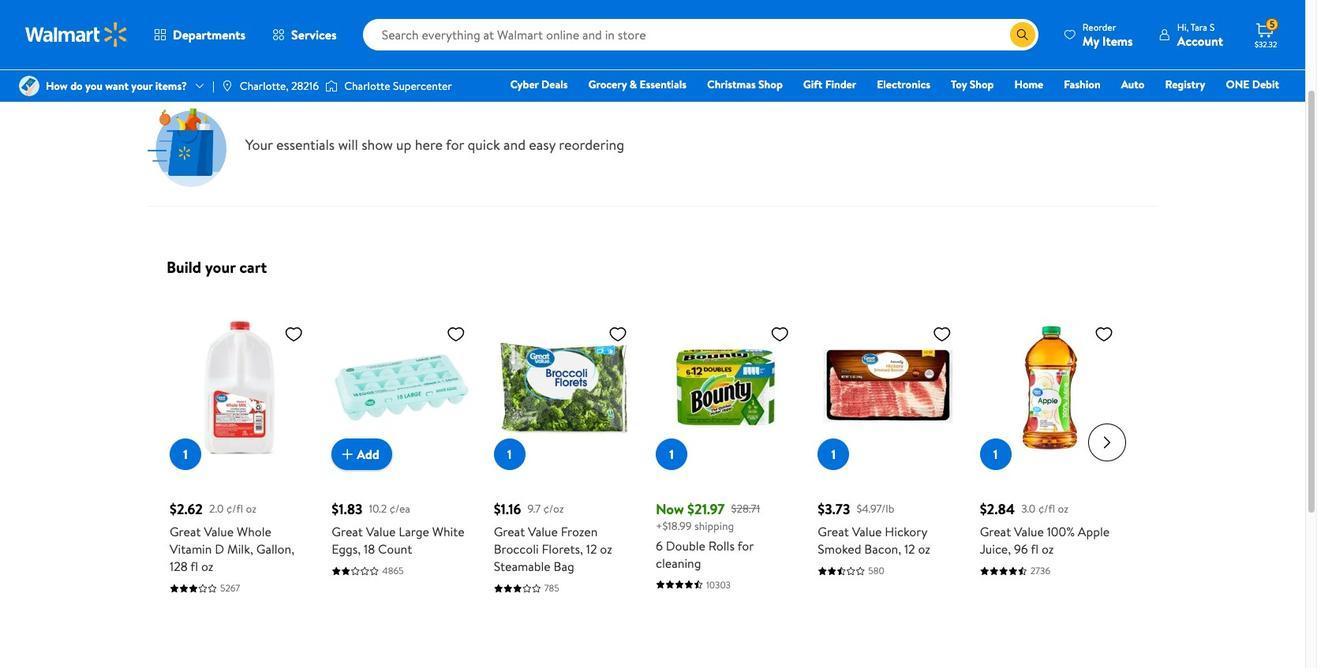 Task type: vqa. For each thing, say whether or not it's contained in the screenshot.


Task type: describe. For each thing, give the bounding box(es) containing it.
easy
[[529, 135, 556, 154]]

build
[[167, 256, 201, 278]]

walmart+
[[1232, 99, 1279, 114]]

great inside $1.16 9.7 ¢/oz great value frozen broccoli florets, 12 oz steamable bag
[[494, 523, 525, 541]]

value inside $2.84 3.0 ¢/fl oz great value 100% apple juice, 96 fl oz
[[1014, 523, 1044, 541]]

add to favorites list, great value whole vitamin d milk, gallon, 128 fl oz image
[[284, 324, 303, 344]]

product group containing now $21.97
[[656, 286, 796, 595]]

rolls
[[708, 537, 735, 555]]

0 horizontal spatial your
[[131, 78, 153, 94]]

$28.71
[[731, 501, 760, 517]]

great value hickory smoked bacon, 12 oz image
[[818, 318, 958, 458]]

departments button
[[140, 16, 259, 54]]

0 vertical spatial for
[[446, 135, 464, 154]]

essentials
[[640, 77, 687, 92]]

4865
[[382, 565, 404, 578]]

walmart image
[[25, 22, 128, 47]]

great value frozen broccoli florets, 12 oz steamable bag image
[[494, 318, 634, 458]]

now $21.97 $28.71 +$18.99 shipping 6 double rolls for cleaning
[[656, 500, 760, 572]]

one debit walmart+
[[1226, 77, 1279, 114]]

cleaning
[[656, 555, 701, 572]]

s
[[1210, 20, 1215, 34]]

1 vertical spatial your
[[205, 256, 236, 278]]

great value whole vitamin d milk, gallon, 128 fl oz image
[[170, 318, 310, 458]]

your
[[245, 135, 273, 154]]

fashion
[[1064, 77, 1101, 92]]

$32.32
[[1255, 39, 1277, 50]]

2736
[[1030, 565, 1051, 578]]

one debit link
[[1219, 76, 1286, 93]]

lists
[[224, 40, 246, 56]]

apple
[[1078, 523, 1110, 541]]

product group containing $1.16
[[494, 286, 634, 595]]

$1.16 9.7 ¢/oz great value frozen broccoli florets, 12 oz steamable bag
[[494, 500, 612, 576]]

christmas
[[707, 77, 756, 92]]

registry link
[[1158, 76, 1213, 93]]

christmas shop
[[707, 77, 783, 92]]

great value 100% apple juice, 96 fl oz image
[[980, 318, 1120, 458]]

oz up 2736
[[1042, 541, 1054, 558]]

smoked
[[818, 541, 861, 558]]

value inside $1.83 10.2 ¢/ea great value large white eggs, 18 count
[[366, 523, 396, 541]]

registry
[[1165, 77, 1205, 92]]

$21.97
[[687, 500, 725, 520]]

$1.83
[[332, 500, 363, 520]]

home link
[[1007, 76, 1051, 93]]

shop for toy shop
[[970, 77, 994, 92]]

how
[[46, 78, 68, 94]]

fl inside $2.84 3.0 ¢/fl oz great value 100% apple juice, 96 fl oz
[[1031, 541, 1039, 558]]

electronics
[[877, 77, 931, 92]]

count
[[378, 541, 412, 558]]

$1.83 10.2 ¢/ea great value large white eggs, 18 count
[[332, 500, 465, 558]]

now
[[656, 500, 684, 520]]

fashion link
[[1057, 76, 1108, 93]]

$3.73 $4.97/lb great value hickory smoked bacon, 12 oz
[[818, 500, 930, 558]]

$4.97/lb
[[857, 501, 894, 517]]

18
[[364, 541, 375, 558]]

1 button for $1.16
[[494, 439, 525, 471]]

reorder my items
[[1083, 20, 1133, 49]]

essentials
[[276, 135, 335, 154]]

$1.16
[[494, 500, 521, 520]]

items?
[[155, 78, 187, 94]]

quick
[[468, 135, 500, 154]]

toy shop link
[[944, 76, 1001, 93]]

great inside $2.84 3.0 ¢/fl oz great value 100% apple juice, 96 fl oz
[[980, 523, 1011, 541]]

1 button for $2.62
[[170, 439, 201, 471]]

and
[[503, 135, 526, 154]]

my
[[1083, 32, 1099, 49]]

services
[[291, 26, 337, 43]]

785
[[544, 582, 559, 595]]

product group containing $3.73
[[818, 286, 958, 595]]

128
[[170, 558, 188, 576]]

 image for charlotte supercenter
[[325, 78, 338, 94]]

Walmart Site-Wide search field
[[363, 19, 1038, 51]]

add to favorites list, great value hickory smoked bacon, 12 oz image
[[933, 324, 951, 344]]

d
[[215, 541, 224, 558]]

auto link
[[1114, 76, 1152, 93]]

add to favorites list, 6 double rolls for cleaning image
[[771, 324, 789, 344]]

up
[[396, 135, 412, 154]]

$2.62
[[170, 500, 203, 520]]

add to cart image
[[338, 445, 357, 464]]

hi, tara s account
[[1177, 20, 1223, 49]]

1 for $1.16
[[507, 446, 512, 463]]

great inside $1.83 10.2 ¢/ea great value large white eggs, 18 count
[[332, 523, 363, 541]]

580
[[868, 565, 885, 578]]

do
[[70, 78, 83, 94]]

1 button for $3.73
[[818, 439, 849, 471]]

9.7
[[528, 501, 541, 517]]

florets,
[[542, 541, 583, 558]]

electronics link
[[870, 76, 938, 93]]

$3.73
[[818, 500, 850, 520]]

5
[[1270, 18, 1275, 31]]

add to favorites list, great value frozen broccoli florets, 12 oz steamable bag image
[[608, 324, 627, 344]]

gift
[[803, 77, 823, 92]]

double
[[666, 537, 705, 555]]

cart
[[239, 256, 267, 278]]

grocery
[[588, 77, 627, 92]]

cyber deals
[[510, 77, 568, 92]]

¢/oz
[[543, 501, 564, 517]]



Task type: locate. For each thing, give the bounding box(es) containing it.
oz up whole at the left of the page
[[246, 501, 257, 517]]

build your cart
[[167, 256, 267, 278]]

finder
[[825, 77, 856, 92]]

3 1 button from the left
[[656, 439, 687, 471]]

add to favorites list, great value large white eggs, 18 count image
[[446, 324, 465, 344]]

fl
[[1031, 541, 1039, 558], [190, 558, 198, 576]]

¢/fl for $2.84
[[1038, 501, 1055, 517]]

whole
[[237, 523, 271, 541]]

charlotte
[[344, 78, 390, 94]]

12 inside $3.73 $4.97/lb great value hickory smoked bacon, 12 oz
[[904, 541, 915, 558]]

vitamin
[[170, 541, 212, 558]]

1
[[183, 446, 188, 463], [507, 446, 512, 463], [669, 446, 674, 463], [831, 446, 836, 463], [993, 446, 998, 463]]

2 1 from the left
[[507, 446, 512, 463]]

shop right the christmas
[[758, 77, 783, 92]]

bacon,
[[864, 541, 901, 558]]

reorder for reorder
[[160, 40, 199, 56]]

shop
[[758, 77, 783, 92], [970, 77, 994, 92]]

2 shop from the left
[[970, 77, 994, 92]]

oz right frozen
[[600, 541, 612, 558]]

1 vertical spatial for
[[737, 537, 754, 555]]

 image left how
[[19, 76, 39, 96]]

2 great from the left
[[332, 523, 363, 541]]

¢/ea
[[390, 501, 410, 517]]

add to favorites list, great value 100% apple juice, 96 fl oz image
[[1095, 324, 1114, 344]]

fl inside $2.62 2.0 ¢/fl oz great value whole vitamin d milk, gallon, 128 fl oz
[[190, 558, 198, 576]]

¢/fl inside $2.84 3.0 ¢/fl oz great value 100% apple juice, 96 fl oz
[[1038, 501, 1055, 517]]

reorder up items?
[[160, 40, 199, 56]]

frozen
[[561, 523, 598, 541]]

auto
[[1121, 77, 1145, 92]]

1 great from the left
[[170, 523, 201, 541]]

charlotte, 28216
[[240, 78, 319, 94]]

shop for christmas shop
[[758, 77, 783, 92]]

3.0
[[1021, 501, 1036, 517]]

value inside $3.73 $4.97/lb great value hickory smoked bacon, 12 oz
[[852, 523, 882, 541]]

juice,
[[980, 541, 1011, 558]]

5 $32.32
[[1255, 18, 1277, 50]]

gift finder link
[[796, 76, 864, 93]]

value inside $1.16 9.7 ¢/oz great value frozen broccoli florets, 12 oz steamable bag
[[528, 523, 558, 541]]

hickory
[[885, 523, 927, 541]]

great down $2.62
[[170, 523, 201, 541]]

0 horizontal spatial shop
[[758, 77, 783, 92]]

value down 3.0
[[1014, 523, 1044, 541]]

oz right bacon,
[[918, 541, 930, 558]]

1 horizontal spatial fl
[[1031, 541, 1039, 558]]

great down $1.83
[[332, 523, 363, 541]]

your left cart
[[205, 256, 236, 278]]

want
[[105, 78, 129, 94]]

1 up $3.73
[[831, 446, 836, 463]]

add button
[[332, 439, 392, 471]]

registries
[[271, 40, 318, 56]]

show
[[362, 135, 393, 154]]

2 ¢/fl from the left
[[1038, 501, 1055, 517]]

0 horizontal spatial ¢/fl
[[226, 501, 243, 517]]

hi,
[[1177, 20, 1189, 34]]

3 1 from the left
[[669, 446, 674, 463]]

cyber
[[510, 77, 539, 92]]

2 12 from the left
[[904, 541, 915, 558]]

great down $3.73
[[818, 523, 849, 541]]

sign out image
[[148, 108, 226, 187]]

1 button up $3.73
[[818, 439, 849, 471]]

value down $4.97/lb
[[852, 523, 882, 541]]

1 12 from the left
[[586, 541, 597, 558]]

add
[[357, 446, 380, 463]]

1 up now
[[669, 446, 674, 463]]

1 up $1.16
[[507, 446, 512, 463]]

5 value from the left
[[1014, 523, 1044, 541]]

value
[[204, 523, 234, 541], [366, 523, 396, 541], [528, 523, 558, 541], [852, 523, 882, 541], [1014, 523, 1044, 541]]

5 1 from the left
[[993, 446, 998, 463]]

0 horizontal spatial  image
[[19, 76, 39, 96]]

3 great from the left
[[494, 523, 525, 541]]

1 up $2.84
[[993, 446, 998, 463]]

christmas shop link
[[700, 76, 790, 93]]

search icon image
[[1016, 28, 1029, 41]]

product group
[[170, 286, 310, 595], [332, 286, 472, 595], [494, 286, 634, 595], [656, 286, 796, 595], [818, 286, 958, 595], [980, 286, 1120, 595]]

value down 9.7
[[528, 523, 558, 541]]

0 horizontal spatial for
[[446, 135, 464, 154]]

product group containing $2.84
[[980, 286, 1120, 595]]

bag
[[554, 558, 574, 576]]

3 product group from the left
[[494, 286, 634, 595]]

10303
[[706, 578, 731, 592]]

gallon,
[[256, 541, 294, 558]]

¢/fl right 2.0
[[226, 501, 243, 517]]

1 product group from the left
[[170, 286, 310, 595]]

oz left d
[[201, 558, 213, 576]]

1 button up now
[[656, 439, 687, 471]]

great inside $3.73 $4.97/lb great value hickory smoked bacon, 12 oz
[[818, 523, 849, 541]]

for right rolls
[[737, 537, 754, 555]]

4 great from the left
[[818, 523, 849, 541]]

$2.62 2.0 ¢/fl oz great value whole vitamin d milk, gallon, 128 fl oz
[[170, 500, 294, 576]]

steamable
[[494, 558, 551, 576]]

one
[[1226, 77, 1250, 92]]

reorder for reorder my items
[[1083, 20, 1116, 34]]

1 horizontal spatial 12
[[904, 541, 915, 558]]

$2.84 3.0 ¢/fl oz great value 100% apple juice, 96 fl oz
[[980, 500, 1110, 558]]

¢/fl right 3.0
[[1038, 501, 1055, 517]]

1 button up $1.16
[[494, 439, 525, 471]]

departments
[[173, 26, 246, 43]]

reorder link
[[148, 29, 212, 67]]

reorder up fashion link at the right
[[1083, 20, 1116, 34]]

4 product group from the left
[[656, 286, 796, 595]]

shipping
[[694, 519, 734, 535]]

1 button up $2.62
[[170, 439, 201, 471]]

&
[[629, 77, 637, 92]]

value inside $2.62 2.0 ¢/fl oz great value whole vitamin d milk, gallon, 128 fl oz
[[204, 523, 234, 541]]

great value large white eggs, 18 count image
[[332, 318, 472, 458]]

96
[[1014, 541, 1028, 558]]

will
[[338, 135, 358, 154]]

1 1 from the left
[[183, 446, 188, 463]]

product group containing $2.62
[[170, 286, 310, 595]]

1 up $2.62
[[183, 446, 188, 463]]

5 product group from the left
[[818, 286, 958, 595]]

oz
[[246, 501, 257, 517], [1058, 501, 1069, 517], [600, 541, 612, 558], [918, 541, 930, 558], [1042, 541, 1054, 558], [201, 558, 213, 576]]

oz inside $3.73 $4.97/lb great value hickory smoked bacon, 12 oz
[[918, 541, 930, 558]]

1 ¢/fl from the left
[[226, 501, 243, 517]]

debit
[[1252, 77, 1279, 92]]

¢/fl inside $2.62 2.0 ¢/fl oz great value whole vitamin d milk, gallon, 128 fl oz
[[226, 501, 243, 517]]

0 horizontal spatial 12
[[586, 541, 597, 558]]

2 1 button from the left
[[494, 439, 525, 471]]

10.2
[[369, 501, 387, 517]]

value down 2.0
[[204, 523, 234, 541]]

value down 10.2
[[366, 523, 396, 541]]

1 for $2.62
[[183, 446, 188, 463]]

0 horizontal spatial reorder
[[160, 40, 199, 56]]

6 double rolls for cleaning image
[[656, 318, 796, 458]]

milk,
[[227, 541, 253, 558]]

1 for $2.84
[[993, 446, 998, 463]]

 image
[[19, 76, 39, 96], [325, 78, 338, 94]]

1 vertical spatial reorder
[[160, 40, 199, 56]]

lists link
[[212, 29, 258, 67]]

1 horizontal spatial ¢/fl
[[1038, 501, 1055, 517]]

for right here
[[446, 135, 464, 154]]

 image right 28216
[[325, 78, 338, 94]]

next slide for product carousel list image
[[1088, 424, 1126, 461]]

shop right toy
[[970, 77, 994, 92]]

great
[[170, 523, 201, 541], [332, 523, 363, 541], [494, 523, 525, 541], [818, 523, 849, 541], [980, 523, 1011, 541]]

your
[[131, 78, 153, 94], [205, 256, 236, 278]]

you
[[85, 78, 103, 94]]

0 vertical spatial reorder
[[1083, 20, 1116, 34]]

 image
[[221, 80, 233, 92]]

here
[[415, 135, 443, 154]]

1 horizontal spatial for
[[737, 537, 754, 555]]

4 1 button from the left
[[818, 439, 849, 471]]

oz up 100%
[[1058, 501, 1069, 517]]

+$18.99
[[656, 519, 692, 535]]

product group containing $1.83
[[332, 286, 472, 595]]

for inside the now $21.97 $28.71 +$18.99 shipping 6 double rolls for cleaning
[[737, 537, 754, 555]]

Search search field
[[363, 19, 1038, 51]]

reordering
[[559, 135, 624, 154]]

fl right '96'
[[1031, 541, 1039, 558]]

1 1 button from the left
[[170, 439, 201, 471]]

0 vertical spatial your
[[131, 78, 153, 94]]

1 value from the left
[[204, 523, 234, 541]]

great inside $2.62 2.0 ¢/fl oz great value whole vitamin d milk, gallon, 128 fl oz
[[170, 523, 201, 541]]

12 right bacon,
[[904, 541, 915, 558]]

large
[[399, 523, 429, 541]]

charlotte supercenter
[[344, 78, 452, 94]]

1 horizontal spatial reorder
[[1083, 20, 1116, 34]]

28216
[[291, 78, 319, 94]]

your right want
[[131, 78, 153, 94]]

oz inside $1.16 9.7 ¢/oz great value frozen broccoli florets, 12 oz steamable bag
[[600, 541, 612, 558]]

toy
[[951, 77, 967, 92]]

 image for how do you want your items?
[[19, 76, 39, 96]]

gift finder
[[803, 77, 856, 92]]

1 shop from the left
[[758, 77, 783, 92]]

supercenter
[[393, 78, 452, 94]]

5 1 button from the left
[[980, 439, 1011, 471]]

12 right florets,
[[586, 541, 597, 558]]

2 value from the left
[[366, 523, 396, 541]]

1 button for $2.84
[[980, 439, 1011, 471]]

broccoli
[[494, 541, 539, 558]]

cyber deals link
[[503, 76, 575, 93]]

great down $2.84
[[980, 523, 1011, 541]]

6
[[656, 537, 663, 555]]

1 button
[[170, 439, 201, 471], [494, 439, 525, 471], [656, 439, 687, 471], [818, 439, 849, 471], [980, 439, 1011, 471]]

4 1 from the left
[[831, 446, 836, 463]]

account
[[1177, 32, 1223, 49]]

1 horizontal spatial  image
[[325, 78, 338, 94]]

1 button up $2.84
[[980, 439, 1011, 471]]

1 horizontal spatial your
[[205, 256, 236, 278]]

reorder inside reorder my items
[[1083, 20, 1116, 34]]

6 product group from the left
[[980, 286, 1120, 595]]

0 horizontal spatial fl
[[190, 558, 198, 576]]

12 inside $1.16 9.7 ¢/oz great value frozen broccoli florets, 12 oz steamable bag
[[586, 541, 597, 558]]

|
[[212, 78, 215, 94]]

1 horizontal spatial shop
[[970, 77, 994, 92]]

2 product group from the left
[[332, 286, 472, 595]]

3 value from the left
[[528, 523, 558, 541]]

home
[[1015, 77, 1044, 92]]

¢/fl for $2.62
[[226, 501, 243, 517]]

fl right 128
[[190, 558, 198, 576]]

100%
[[1047, 523, 1075, 541]]

1 for $3.73
[[831, 446, 836, 463]]

great down $1.16
[[494, 523, 525, 541]]

4 value from the left
[[852, 523, 882, 541]]

for
[[446, 135, 464, 154], [737, 537, 754, 555]]

how do you want your items?
[[46, 78, 187, 94]]

5 great from the left
[[980, 523, 1011, 541]]



